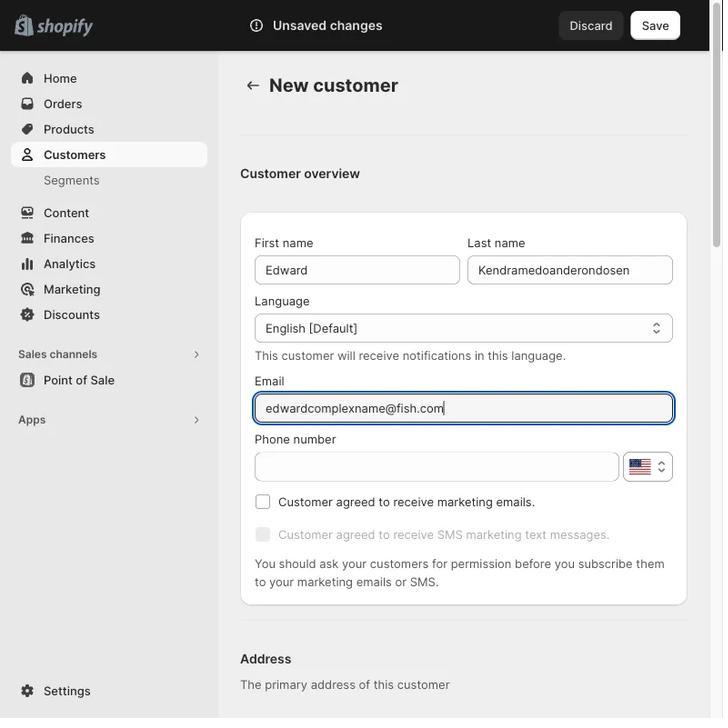 Task type: describe. For each thing, give the bounding box(es) containing it.
phone
[[255, 432, 290, 446]]

Phone number text field
[[255, 452, 619, 482]]

notifications
[[403, 348, 471, 362]]

the
[[240, 678, 262, 692]]

content link
[[11, 200, 207, 226]]

point of sale button
[[0, 367, 218, 393]]

home link
[[11, 65, 207, 91]]

agreed for customer agreed to receive marketing emails.
[[336, 495, 375, 509]]

marketing inside you should ask your customers for permission before you subscribe them to your marketing emails or sms.
[[297, 575, 353, 589]]

content
[[44, 206, 89, 220]]

channels
[[50, 348, 97, 361]]

sales channels
[[18, 348, 97, 361]]

sms
[[437, 528, 463, 542]]

first
[[255, 236, 279, 250]]

discounts
[[44, 307, 100, 322]]

save button
[[631, 11, 680, 40]]

customer agreed to receive sms marketing text messages.
[[278, 528, 610, 542]]

them
[[636, 557, 665, 571]]

receive for marketing
[[393, 495, 434, 509]]

0 vertical spatial this
[[488, 348, 508, 362]]

you should ask your customers for permission before you subscribe them to your marketing emails or sms.
[[255, 557, 665, 589]]

save
[[642, 18, 669, 32]]

customer for customer agreed to receive marketing emails.
[[278, 495, 333, 509]]

customer for new
[[313, 74, 398, 96]]

[default]
[[309, 321, 358, 335]]

customer for this
[[282, 348, 334, 362]]

search button
[[218, 11, 559, 40]]

customers
[[44, 147, 106, 161]]

finances link
[[11, 226, 207, 251]]

name for first name
[[283, 236, 313, 250]]

subscribe
[[578, 557, 633, 571]]

products link
[[11, 116, 207, 142]]

first name
[[255, 236, 313, 250]]

orders
[[44, 96, 82, 111]]

discard
[[570, 18, 613, 32]]

shopify image
[[37, 19, 93, 37]]

2 vertical spatial customer
[[397, 678, 450, 692]]

receive for sms
[[393, 528, 434, 542]]

home
[[44, 71, 77, 85]]

to for sms
[[379, 528, 390, 542]]

unsaved
[[273, 18, 327, 33]]

you
[[555, 557, 575, 571]]

analytics
[[44, 256, 96, 271]]

emails
[[356, 575, 392, 589]]

point of sale
[[44, 373, 115, 387]]

language
[[255, 294, 310, 308]]

in
[[475, 348, 484, 362]]

finances
[[44, 231, 94, 245]]

customer for customer agreed to receive sms marketing text messages.
[[278, 528, 333, 542]]

analytics link
[[11, 251, 207, 276]]

or
[[395, 575, 407, 589]]

marketing link
[[11, 276, 207, 302]]

primary
[[265, 678, 307, 692]]

Last name text field
[[467, 256, 673, 285]]

sales channels button
[[11, 342, 207, 367]]

should
[[279, 557, 316, 571]]

overview
[[304, 166, 360, 181]]

for
[[432, 557, 447, 571]]



Task type: vqa. For each thing, say whether or not it's contained in the screenshot.
agreed
yes



Task type: locate. For each thing, give the bounding box(es) containing it.
agreed
[[336, 495, 375, 509], [336, 528, 375, 542]]

segments link
[[11, 167, 207, 193]]

to up customers
[[379, 528, 390, 542]]

2 vertical spatial customer
[[278, 528, 333, 542]]

receive for notifications
[[359, 348, 399, 362]]

emails.
[[496, 495, 535, 509]]

First name text field
[[255, 256, 460, 285]]

1 vertical spatial marketing
[[466, 528, 522, 542]]

last name
[[467, 236, 525, 250]]

sales
[[18, 348, 47, 361]]

of inside "point of sale" link
[[76, 373, 87, 387]]

customer
[[240, 166, 301, 181], [278, 495, 333, 509], [278, 528, 333, 542]]

marketing up permission
[[466, 528, 522, 542]]

receive right will
[[359, 348, 399, 362]]

receive
[[359, 348, 399, 362], [393, 495, 434, 509], [393, 528, 434, 542]]

receive down phone number text field
[[393, 495, 434, 509]]

2 vertical spatial marketing
[[297, 575, 353, 589]]

english
[[266, 321, 306, 335]]

customer right address
[[397, 678, 450, 692]]

marketing
[[437, 495, 493, 509], [466, 528, 522, 542], [297, 575, 353, 589]]

0 vertical spatial receive
[[359, 348, 399, 362]]

number
[[293, 432, 336, 446]]

name right first
[[283, 236, 313, 250]]

to
[[379, 495, 390, 509], [379, 528, 390, 542], [255, 575, 266, 589]]

english [default]
[[266, 321, 358, 335]]

2 agreed from the top
[[336, 528, 375, 542]]

the primary address of this customer
[[240, 678, 450, 692]]

1 horizontal spatial your
[[342, 557, 367, 571]]

1 horizontal spatial this
[[488, 348, 508, 362]]

2 vertical spatial receive
[[393, 528, 434, 542]]

ask
[[319, 557, 339, 571]]

changes
[[330, 18, 383, 33]]

1 name from the left
[[283, 236, 313, 250]]

marketing down ask
[[297, 575, 353, 589]]

name for last name
[[495, 236, 525, 250]]

this customer will receive notifications in this language.
[[255, 348, 566, 362]]

0 vertical spatial marketing
[[437, 495, 493, 509]]

this right the in
[[488, 348, 508, 362]]

marketing up sms in the right bottom of the page
[[437, 495, 493, 509]]

0 horizontal spatial this
[[374, 678, 394, 692]]

to for marketing
[[379, 495, 390, 509]]

email
[[255, 374, 284, 388]]

0 horizontal spatial name
[[283, 236, 313, 250]]

1 vertical spatial this
[[374, 678, 394, 692]]

0 vertical spatial of
[[76, 373, 87, 387]]

to down you
[[255, 575, 266, 589]]

1 horizontal spatial of
[[359, 678, 370, 692]]

new
[[269, 74, 309, 96]]

of left the sale at the left
[[76, 373, 87, 387]]

united states (+1) image
[[629, 459, 651, 475]]

text
[[525, 528, 547, 542]]

1 vertical spatial receive
[[393, 495, 434, 509]]

settings
[[44, 684, 91, 698]]

will
[[337, 348, 355, 362]]

sms.
[[410, 575, 439, 589]]

customer
[[313, 74, 398, 96], [282, 348, 334, 362], [397, 678, 450, 692]]

1 vertical spatial of
[[359, 678, 370, 692]]

1 vertical spatial customer
[[282, 348, 334, 362]]

last
[[467, 236, 491, 250]]

0 horizontal spatial your
[[269, 575, 294, 589]]

unsaved changes
[[273, 18, 383, 33]]

your right ask
[[342, 557, 367, 571]]

of right address
[[359, 678, 370, 692]]

customer overview
[[240, 166, 360, 181]]

customers link
[[11, 142, 207, 167]]

1 vertical spatial customer
[[278, 495, 333, 509]]

to down phone number text field
[[379, 495, 390, 509]]

your down should
[[269, 575, 294, 589]]

this
[[488, 348, 508, 362], [374, 678, 394, 692]]

phone number
[[255, 432, 336, 446]]

1 vertical spatial agreed
[[336, 528, 375, 542]]

your
[[342, 557, 367, 571], [269, 575, 294, 589]]

1 vertical spatial your
[[269, 575, 294, 589]]

0 horizontal spatial of
[[76, 373, 87, 387]]

0 vertical spatial agreed
[[336, 495, 375, 509]]

name
[[283, 236, 313, 250], [495, 236, 525, 250]]

1 vertical spatial to
[[379, 528, 390, 542]]

name right the last
[[495, 236, 525, 250]]

customer down changes
[[313, 74, 398, 96]]

apps
[[18, 413, 46, 427]]

search
[[248, 18, 287, 32]]

customer for customer overview
[[240, 166, 301, 181]]

point of sale link
[[11, 367, 207, 393]]

Email email field
[[255, 394, 673, 423]]

language.
[[511, 348, 566, 362]]

this right address
[[374, 678, 394, 692]]

orders link
[[11, 91, 207, 116]]

customer agreed to receive marketing emails.
[[278, 495, 535, 509]]

0 vertical spatial customer
[[240, 166, 301, 181]]

0 vertical spatial your
[[342, 557, 367, 571]]

of
[[76, 373, 87, 387], [359, 678, 370, 692]]

receive up customers
[[393, 528, 434, 542]]

sale
[[90, 373, 115, 387]]

segments
[[44, 173, 100, 187]]

apps button
[[11, 407, 207, 433]]

before
[[515, 557, 551, 571]]

customers
[[370, 557, 429, 571]]

0 vertical spatial customer
[[313, 74, 398, 96]]

messages.
[[550, 528, 610, 542]]

to inside you should ask your customers for permission before you subscribe them to your marketing emails or sms.
[[255, 575, 266, 589]]

discounts link
[[11, 302, 207, 327]]

products
[[44, 122, 94, 136]]

marketing
[[44, 282, 101, 296]]

permission
[[451, 557, 512, 571]]

discard button
[[559, 11, 624, 40]]

address
[[311, 678, 356, 692]]

2 vertical spatial to
[[255, 575, 266, 589]]

you
[[255, 557, 276, 571]]

point
[[44, 373, 73, 387]]

2 name from the left
[[495, 236, 525, 250]]

1 horizontal spatial name
[[495, 236, 525, 250]]

settings link
[[11, 678, 207, 704]]

address
[[240, 652, 291, 667]]

new customer
[[269, 74, 398, 96]]

this
[[255, 348, 278, 362]]

1 agreed from the top
[[336, 495, 375, 509]]

agreed for customer agreed to receive sms marketing text messages.
[[336, 528, 375, 542]]

0 vertical spatial to
[[379, 495, 390, 509]]

customer down english [default]
[[282, 348, 334, 362]]



